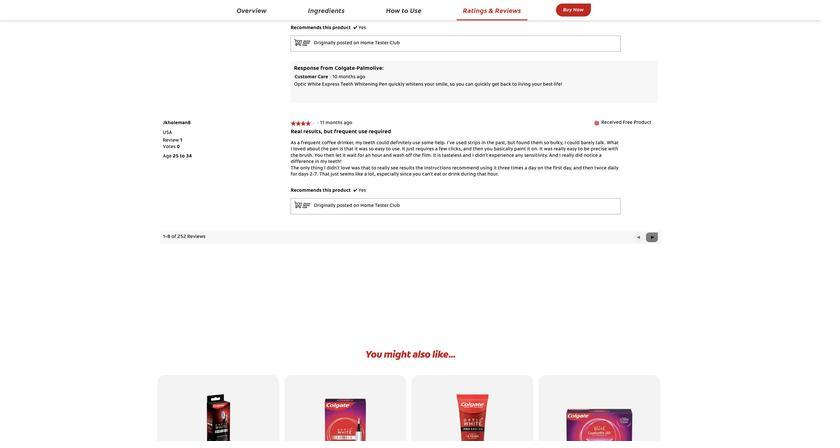 Task type: describe. For each thing, give the bounding box(es) containing it.
real
[[291, 129, 302, 135]]

overview
[[237, 6, 267, 15]]

0 horizontal spatial it
[[402, 147, 405, 152]]

wash
[[393, 154, 404, 158]]

originally posted on home tester club for as a frequent coffee drinker, my teeth could definitely use some help. i've used strips in the past, but found them so bulky, i could barely talk. what i loved about the pen is that it was so easy to use. it just requires a few clicks, and then you basically paint it on. it was really easy to be precise with the brush.  you then let it wait for an hour and wash off the film. it is tasteless and i didn't experience any sensitivity. and i really did notice a difference in my teeth!
[[314, 204, 400, 208]]

was up like
[[351, 166, 360, 171]]

that left hour.
[[477, 173, 486, 177]]

0 horizontal spatial use
[[359, 129, 367, 135]]

thing inside as a frequent coffee drinker, my teeth could definitely use some help. i've used strips in the past, but found them so bulky, i could barely talk. what i loved about the pen is that it was so easy to use. it just requires a few clicks, and then you basically paint it on. it was really easy to be precise with the brush.  you then let it wait for an hour and wash off the film. it is tasteless and i didn't experience any sensitivity. and i really did notice a difference in my teeth! the only thing i didn't love was that to really see results the instructions recommend using it three times a day on the first day,  and then twice daily for days 2-7. that just seems like a lot,  especially since you can't eat or drink during that hour.
[[311, 166, 323, 171]]

use
[[410, 6, 422, 15]]

any
[[515, 154, 523, 158]]

recommends this product ✔ yes for as a frequent coffee drinker, my teeth could definitely use some help. i've used strips in the past, but found them so bulky, i could barely talk. what i loved about the pen is that it was so easy to use. it just requires a few clicks, and then you basically paint it on. it was really easy to be precise with the brush.  you then let it wait for an hour and wash off the film. it is tasteless and i didn't experience any sensitivity. and i really did notice a difference in my teeth!
[[291, 189, 366, 193]]

0 horizontal spatial just
[[331, 173, 339, 177]]

1 horizontal spatial ·
[[330, 75, 331, 80]]

back
[[501, 83, 511, 87]]

whitening
[[354, 83, 378, 87]]

an
[[365, 154, 371, 158]]

the up most
[[347, 4, 354, 8]]

help.
[[435, 141, 446, 146]]

that up lot,
[[361, 166, 370, 171]]

so inside the "one thing to note is that the gel can be a bit messy if you don't apply it carefully, so it's important to be mindful of that when using it. additionally, the taste of the gel isn't the most pleasant, but it's not unbearable."
[[471, 4, 477, 8]]

0 vertical spatial for
[[358, 154, 364, 158]]

days
[[298, 173, 309, 177]]

or
[[443, 173, 447, 177]]

to inside button
[[402, 6, 409, 15]]

the up can't
[[416, 166, 423, 171]]

best
[[543, 83, 553, 87]]

1 horizontal spatial be
[[515, 4, 520, 8]]

0 vertical spatial months
[[339, 75, 356, 80]]

unbearable.
[[413, 10, 439, 14]]

one thing to note is that the gel can be a bit messy if you don't apply it carefully, so it's important to be mindful of that when using it. additionally, the taste of the gel isn't the most pleasant, but it's not unbearable.
[[291, 4, 617, 14]]

1 horizontal spatial gel
[[355, 4, 362, 8]]

a right as
[[297, 141, 300, 146]]

the down loved
[[291, 154, 298, 158]]

i right 'bulky,'
[[565, 141, 566, 146]]

received
[[601, 121, 622, 125]]

1 horizontal spatial in
[[482, 141, 486, 146]]

you left can't
[[413, 173, 421, 177]]

age 25 to 34
[[163, 155, 192, 159]]

a left few
[[435, 147, 438, 152]]

but inside the "one thing to note is that the gel can be a bit messy if you don't apply it carefully, so it's important to be mindful of that when using it. additionally, the taste of the gel isn't the most pleasant, but it's not unbearable."
[[388, 10, 395, 14]]

the down "one"
[[291, 10, 298, 14]]

1 your from the left
[[425, 83, 435, 87]]

paint
[[514, 147, 526, 152]]

optic
[[294, 83, 306, 87]]

like…
[[432, 348, 456, 361]]

messy
[[391, 4, 404, 8]]

it inside the "one thing to note is that the gel can be a bit messy if you don't apply it carefully, so it's important to be mindful of that when using it. additionally, the taste of the gel isn't the most pleasant, but it's not unbearable."
[[446, 4, 449, 8]]

additionally,
[[589, 4, 617, 8]]

hour.
[[488, 173, 499, 177]]

0 horizontal spatial gel
[[326, 10, 333, 14]]

◄ button
[[633, 233, 645, 243]]

0 vertical spatial really
[[554, 147, 566, 152]]

care
[[318, 75, 328, 80]]

and right hour in the top left of the page
[[383, 154, 392, 158]]

review
[[163, 139, 179, 143]]

1 horizontal spatial my
[[356, 141, 362, 146]]

palmolive:
[[357, 66, 384, 71]]

optic white express teeth whitening pen quickly whitens your smile, so you can quickly get back to living your best life!
[[294, 83, 562, 87]]

originally posted on home tester club for one thing to note is that the gel can be a bit messy if you don't apply it carefully, so it's important to be mindful of that when using it. additionally, the taste of the gel isn't the most pleasant, but it's not unbearable.
[[314, 41, 400, 46]]

that up the wait at the top left of the page
[[344, 147, 354, 152]]

and
[[549, 154, 558, 158]]

1 vertical spatial really
[[562, 154, 574, 158]]

this for as a frequent coffee drinker, my teeth could definitely use some help. i've used strips in the past, but found them so bulky, i could barely talk. what i loved about the pen is that it was so easy to use. it just requires a few clicks, and then you basically paint it on. it was really easy to be precise with the brush.  you then let it wait for an hour and wash off the film. it is tasteless and i didn't experience any sensitivity. and i really did notice a difference in my teeth!
[[323, 189, 331, 193]]

age
[[163, 155, 172, 159]]

2 horizontal spatial it
[[540, 147, 543, 152]]

it up the wait at the top left of the page
[[355, 147, 358, 152]]

you might also like…
[[365, 348, 456, 361]]

the
[[291, 166, 299, 171]]

1 vertical spatial in
[[315, 160, 319, 165]]

during
[[461, 173, 476, 177]]

using inside the "one thing to note is that the gel can be a bit messy if you don't apply it carefully, so it's important to be mindful of that when using it. additionally, the taste of the gel isn't the most pleasant, but it's not unbearable."
[[570, 4, 582, 8]]

few
[[439, 147, 447, 152]]

customer
[[295, 75, 317, 80]]

you right smile,
[[456, 83, 464, 87]]

notice
[[584, 154, 598, 158]]

using inside as a frequent coffee drinker, my teeth could definitely use some help. i've used strips in the past, but found them so bulky, i could barely talk. what i loved about the pen is that it was so easy to use. it just requires a few clicks, and then you basically paint it on. it was really easy to be precise with the brush.  you then let it wait for an hour and wash off the film. it is tasteless and i didn't experience any sensitivity. and i really did notice a difference in my teeth! the only thing i didn't love was that to really see results the instructions recommend using it three times a day on the first day,  and then twice daily for days 2-7. that just seems like a lot,  especially since you can't eat or drink during that hour.
[[480, 166, 493, 171]]

was up and
[[544, 147, 553, 152]]

requires
[[416, 147, 434, 152]]

0 vertical spatial it's
[[478, 4, 484, 8]]

1 vertical spatial of
[[312, 10, 317, 14]]

0 horizontal spatial ·
[[318, 121, 319, 126]]

1 horizontal spatial didn't
[[475, 154, 488, 158]]

pen
[[379, 83, 387, 87]]

1 horizontal spatial you
[[365, 348, 382, 361]]

2 vertical spatial is
[[437, 154, 441, 158]]

loved
[[293, 147, 306, 152]]

1 vertical spatial then
[[324, 154, 335, 158]]

2 horizontal spatial then
[[583, 166, 593, 171]]

used
[[456, 141, 467, 146]]

on inside as a frequent coffee drinker, my teeth could definitely use some help. i've used strips in the past, but found them so bulky, i could barely talk. what i loved about the pen is that it was so easy to use. it just requires a few clicks, and then you basically paint it on. it was really easy to be precise with the brush.  you then let it wait for an hour and wash off the film. it is tasteless and i didn't experience any sensitivity. and i really did notice a difference in my teeth! the only thing i didn't love was that to really see results the instructions recommend using it three times a day on the first day,  and then twice daily for days 2-7. that just seems like a lot,  especially since you can't eat or drink during that hour.
[[538, 166, 543, 171]]

it right the let
[[343, 154, 346, 158]]

whitens
[[406, 83, 423, 87]]

2-
[[310, 173, 314, 177]]

reviews inside button
[[495, 6, 521, 15]]

on for as a frequent coffee drinker, my teeth could definitely use some help. i've used strips in the past, but found them so bulky, i could barely talk. what i loved about the pen is that it was so easy to use. it just requires a few clicks, and then you basically paint it on. it was really easy to be precise with the brush.  you then let it wait for an hour and wash off the film. it is tasteless and i didn't experience any sensitivity. and i really did notice a difference in my teeth!
[[354, 204, 359, 208]]

when
[[557, 4, 569, 8]]

0 horizontal spatial be
[[373, 4, 378, 8]]

a left lot,
[[364, 173, 367, 177]]

about
[[307, 147, 320, 152]]

day
[[528, 166, 537, 171]]

bulky,
[[550, 141, 563, 146]]

as a frequent coffee drinker, my teeth could definitely use some help. i've used strips in the past, but found them so bulky, i could barely talk. what i loved about the pen is that it was so easy to use. it just requires a few clicks, and then you basically paint it on. it was really easy to be precise with the brush.  you then let it wait for an hour and wash off the film. it is tasteless and i didn't experience any sensitivity. and i really did notice a difference in my teeth! the only thing i didn't love was that to really see results the instructions recommend using it three times a day on the first day,  and then twice daily for days 2-7. that just seems like a lot,  especially since you can't eat or drink during that hour.
[[291, 141, 619, 177]]

clicks,
[[448, 147, 462, 152]]

day,
[[563, 166, 572, 171]]

yes for one thing to note is that the gel can be a bit messy if you don't apply it carefully, so it's important to be mindful of that when using it. additionally, the taste of the gel isn't the most pleasant, but it's not unbearable.
[[359, 26, 366, 31]]

optic white® pro series whitening toothpaste | colgate® image
[[442, 393, 503, 442]]

ratings & reviews
[[463, 6, 521, 15]]

overview button
[[230, 4, 273, 18]]

you inside the "one thing to note is that the gel can be a bit messy if you don't apply it carefully, so it's important to be mindful of that when using it. additionally, the taste of the gel isn't the most pleasant, but it's not unbearable."
[[410, 4, 418, 8]]

thing inside the "one thing to note is that the gel can be a bit messy if you don't apply it carefully, so it's important to be mindful of that when using it. additionally, the taste of the gel isn't the most pleasant, but it's not unbearable."
[[301, 4, 313, 8]]

lot,
[[368, 173, 376, 177]]

2 could from the left
[[567, 141, 580, 146]]

be inside as a frequent coffee drinker, my teeth could definitely use some help. i've used strips in the past, but found them so bulky, i could barely talk. what i loved about the pen is that it was so easy to use. it just requires a few clicks, and then you basically paint it on. it was really easy to be precise with the brush.  you then let it wait for an hour and wash off the film. it is tasteless and i didn't experience any sensitivity. and i really did notice a difference in my teeth! the only thing i didn't love was that to really see results the instructions recommend using it three times a day on the first day,  and then twice daily for days 2-7. that just seems like a lot,  especially since you can't eat or drink during that hour.
[[584, 147, 590, 152]]

it left on.
[[527, 147, 530, 152]]

0
[[177, 145, 180, 149]]

results
[[400, 166, 415, 171]]

important
[[485, 4, 508, 8]]

0 vertical spatial then
[[473, 147, 483, 152]]

product
[[634, 121, 652, 125]]

results,
[[303, 129, 322, 135]]

was up an
[[359, 147, 368, 152]]

usa
[[163, 131, 172, 135]]

2 easy from the left
[[567, 147, 577, 152]]

2 vertical spatial of
[[172, 235, 176, 240]]

on for one thing to note is that the gel can be a bit messy if you don't apply it carefully, so it's important to be mindful of that when using it. additionally, the taste of the gel isn't the most pleasant, but it's not unbearable.
[[354, 41, 359, 46]]

the right the isn't
[[345, 10, 352, 14]]

the left first
[[545, 166, 552, 171]]

recommends for as a frequent coffee drinker, my teeth could definitely use some help. i've used strips in the past, but found them so bulky, i could barely talk. what i loved about the pen is that it was so easy to use. it just requires a few clicks, and then you basically paint it on. it was really easy to be precise with the brush.  you then let it wait for an hour and wash off the film. it is tasteless and i didn't experience any sensitivity. and i really did notice a difference in my teeth!
[[291, 189, 322, 193]]

how to use button
[[380, 4, 428, 18]]

1 horizontal spatial can
[[466, 83, 474, 87]]

⊞
[[594, 121, 599, 126]]

review 1 votes 0
[[163, 139, 182, 149]]

the down note
[[318, 10, 325, 14]]

yes for as a frequent coffee drinker, my teeth could definitely use some help. i've used strips in the past, but found them so bulky, i could barely talk. what i loved about the pen is that it was so easy to use. it just requires a few clicks, and then you basically paint it on. it was really easy to be precise with the brush.  you then let it wait for an hour and wash off the film. it is tasteless and i didn't experience any sensitivity. and i really did notice a difference in my teeth!
[[359, 189, 366, 193]]

recommends for one thing to note is that the gel can be a bit messy if you don't apply it carefully, so it's important to be mindful of that when using it. additionally, the taste of the gel isn't the most pleasant, but it's not unbearable.
[[291, 26, 322, 31]]

the down coffee
[[321, 147, 329, 152]]

1 vertical spatial but
[[324, 129, 333, 135]]

originally for as a frequent coffee drinker, my teeth could definitely use some help. i've used strips in the past, but found them so bulky, i could barely talk. what i loved about the pen is that it was so easy to use. it just requires a few clicks, and then you basically paint it on. it was really easy to be precise with the brush.  you then let it wait for an hour and wash off the film. it is tasteless and i didn't experience any sensitivity. and i really did notice a difference in my teeth!
[[314, 204, 336, 208]]

tester for as a frequent coffee drinker, my teeth could definitely use some help. i've used strips in the past, but found them so bulky, i could barely talk. what i loved about the pen is that it was so easy to use. it just requires a few clicks, and then you basically paint it on. it was really easy to be precise with the brush.  you then let it wait for an hour and wash off the film. it is tasteless and i didn't experience any sensitivity. and i really did notice a difference in my teeth!
[[375, 204, 389, 208]]

► button
[[646, 233, 658, 243]]

did
[[575, 154, 583, 158]]

that left when
[[546, 4, 555, 8]]

times
[[511, 166, 524, 171]]

►
[[650, 235, 655, 240]]

don't
[[419, 4, 431, 8]]

eat
[[434, 173, 441, 177]]

can inside the "one thing to note is that the gel can be a bit messy if you don't apply it carefully, so it's important to be mindful of that when using it. additionally, the taste of the gel isn't the most pleasant, but it's not unbearable."
[[364, 4, 372, 8]]

so right them on the top
[[544, 141, 549, 146]]

use inside as a frequent coffee drinker, my teeth could definitely use some help. i've used strips in the past, but found them so bulky, i could barely talk. what i loved about the pen is that it was so easy to use. it just requires a few clicks, and then you basically paint it on. it was really easy to be precise with the brush.  you then let it wait for an hour and wash off the film. it is tasteless and i didn't experience any sensitivity. and i really did notice a difference in my teeth! the only thing i didn't love was that to really see results the instructions recommend using it three times a day on the first day,  and then twice daily for days 2-7. that just seems like a lot,  especially since you can't eat or drink during that hour.
[[413, 141, 420, 146]]

a left day
[[525, 166, 527, 171]]

ingredients
[[308, 6, 345, 15]]

teeth!
[[328, 160, 342, 165]]

also
[[412, 348, 430, 361]]

it up hour.
[[494, 166, 497, 171]]

note
[[320, 4, 331, 8]]

if
[[405, 4, 409, 8]]

off
[[406, 154, 412, 158]]

white
[[308, 83, 321, 87]]

basically
[[494, 147, 513, 152]]

· 11 months ago
[[318, 121, 355, 126]]

and up the "recommend"
[[463, 154, 471, 158]]

home for as a frequent coffee drinker, my teeth could definitely use some help. i've used strips in the past, but found them so bulky, i could barely talk. what i loved about the pen is that it was so easy to use. it just requires a few clicks, and then you basically paint it on. it was really easy to be precise with the brush.  you then let it wait for an hour and wash off the film. it is tasteless and i didn't experience any sensitivity. and i really did notice a difference in my teeth!
[[361, 204, 374, 208]]

club for as a frequent coffee drinker, my teeth could definitely use some help. i've used strips in the past, but found them so bulky, i could barely talk. what i loved about the pen is that it was so easy to use. it just requires a few clicks, and then you basically paint it on. it was really easy to be precise with the brush.  you then let it wait for an hour and wash off the film. it is tasteless and i didn't experience any sensitivity. and i really did notice a difference in my teeth!
[[390, 204, 400, 208]]

club for one thing to note is that the gel can be a bit messy if you don't apply it carefully, so it's important to be mindful of that when using it. additionally, the taste of the gel isn't the most pleasant, but it's not unbearable.
[[390, 41, 400, 46]]

can't
[[422, 173, 433, 177]]



Task type: vqa. For each thing, say whether or not it's contained in the screenshot.
instructions
yes



Task type: locate. For each thing, give the bounding box(es) containing it.
you inside as a frequent coffee drinker, my teeth could definitely use some help. i've used strips in the past, but found them so bulky, i could barely talk. what i loved about the pen is that it was so easy to use. it just requires a few clicks, and then you basically paint it on. it was really easy to be precise with the brush.  you then let it wait for an hour and wash off the film. it is tasteless and i didn't experience any sensitivity. and i really did notice a difference in my teeth! the only thing i didn't love was that to really see results the instructions recommend using it three times a day on the first day,  and then twice daily for days 2-7. that just seems like a lot,  especially since you can't eat or drink during that hour.
[[315, 154, 323, 158]]

in right strips
[[482, 141, 486, 146]]

you down about
[[315, 154, 323, 158]]

tester for one thing to note is that the gel can be a bit messy if you don't apply it carefully, so it's important to be mindful of that when using it. additionally, the taste of the gel isn't the most pleasant, but it's not unbearable.
[[375, 41, 389, 46]]

1 vertical spatial reviews
[[187, 235, 206, 240]]

2 your from the left
[[532, 83, 542, 87]]

thing up 7.
[[311, 166, 323, 171]]

a down precise
[[599, 154, 602, 158]]

it right film. on the right of the page
[[433, 154, 436, 158]]

0 horizontal spatial in
[[315, 160, 319, 165]]

ingredients button
[[302, 4, 351, 18]]

this down "that" on the left top
[[323, 189, 331, 193]]

could up "did"
[[567, 141, 580, 146]]

1 horizontal spatial your
[[532, 83, 542, 87]]

1 horizontal spatial is
[[340, 147, 343, 152]]

0 vertical spatial just
[[406, 147, 415, 152]]

the right off
[[413, 154, 421, 158]]

2 horizontal spatial of
[[540, 4, 545, 8]]

just right "that" on the left top
[[331, 173, 339, 177]]

0 vertical spatial originally posted on home tester club
[[314, 41, 400, 46]]

0 horizontal spatial using
[[480, 166, 493, 171]]

· left 11
[[318, 121, 319, 126]]

posted up colgate-
[[337, 41, 352, 46]]

bit
[[383, 4, 389, 8]]

recommends down days
[[291, 189, 322, 193]]

0 vertical spatial home tester club image
[[294, 39, 311, 46]]

carefully,
[[450, 4, 470, 8]]

really left "did"
[[562, 154, 574, 158]]

that
[[336, 4, 346, 8], [546, 4, 555, 8], [344, 147, 354, 152], [361, 166, 370, 171], [477, 173, 486, 177]]

so right smile,
[[450, 83, 455, 87]]

1 vertical spatial home tester club image
[[294, 202, 311, 209]]

you up experience
[[484, 147, 493, 152]]

0 vertical spatial tester
[[375, 41, 389, 46]]

1–8 of 252 reviews alert
[[163, 235, 208, 240]]

that up the isn't
[[336, 4, 346, 8]]

then down strips
[[473, 147, 483, 152]]

see
[[391, 166, 398, 171]]

can up most
[[364, 4, 372, 8]]

0 horizontal spatial could
[[377, 141, 389, 146]]

as
[[291, 141, 296, 146]]

1 vertical spatial on
[[538, 166, 543, 171]]

2 this from the top
[[323, 189, 331, 193]]

1 posted from the top
[[337, 41, 352, 46]]

you left might
[[365, 348, 382, 361]]

strips
[[468, 141, 480, 146]]

for left an
[[358, 154, 364, 158]]

twice
[[595, 166, 607, 171]]

posted for as a frequent coffee drinker, my teeth could definitely use some help. i've used strips in the past, but found them so bulky, i could barely talk. what i loved about the pen is that it was so easy to use. it just requires a few clicks, and then you basically paint it on. it was really easy to be precise with the brush.  you then let it wait for an hour and wash off the film. it is tasteless and i didn't experience any sensitivity. and i really did notice a difference in my teeth!
[[337, 204, 352, 208]]

originally posted on home tester club down like
[[314, 204, 400, 208]]

it right on.
[[540, 147, 543, 152]]

on right day
[[538, 166, 543, 171]]

product down the isn't
[[332, 26, 351, 31]]

three
[[498, 166, 510, 171]]

2 product from the top
[[332, 189, 351, 193]]

daily
[[608, 166, 619, 171]]

but inside as a frequent coffee drinker, my teeth could definitely use some help. i've used strips in the past, but found them so bulky, i could barely talk. what i loved about the pen is that it was so easy to use. it just requires a few clicks, and then you basically paint it on. it was really easy to be precise with the brush.  you then let it wait for an hour and wash off the film. it is tasteless and i didn't experience any sensitivity. and i really did notice a difference in my teeth! the only thing i didn't love was that to really see results the instructions recommend using it three times a day on the first day,  and then twice daily for days 2-7. that just seems like a lot,  especially since you can't eat or drink during that hour.
[[508, 141, 515, 146]]

2 horizontal spatial be
[[584, 147, 590, 152]]

it right apply
[[446, 4, 449, 8]]

0 vertical spatial club
[[390, 41, 400, 46]]

sensitivity.
[[524, 154, 548, 158]]

0 horizontal spatial of
[[172, 235, 176, 240]]

club
[[390, 41, 400, 46], [390, 204, 400, 208]]

1 product from the top
[[332, 26, 351, 31]]

really down 'bulky,'
[[554, 147, 566, 152]]

frequent up drinker,
[[334, 129, 357, 135]]

then down pen
[[324, 154, 335, 158]]

1 horizontal spatial of
[[312, 10, 317, 14]]

✔ down most
[[354, 26, 357, 31]]

like
[[355, 173, 363, 177]]

quickly right pen
[[389, 83, 405, 87]]

0 horizontal spatial ago
[[344, 121, 352, 126]]

2 originally from the top
[[314, 204, 336, 208]]

hour
[[372, 154, 382, 158]]

is
[[332, 4, 335, 8], [340, 147, 343, 152], [437, 154, 441, 158]]

0 horizontal spatial then
[[324, 154, 335, 158]]

1 horizontal spatial reviews
[[495, 6, 521, 15]]

list containing review
[[163, 138, 182, 151]]

it.
[[583, 4, 588, 8]]

2 tester from the top
[[375, 204, 389, 208]]

1 vertical spatial my
[[320, 160, 327, 165]]

1–8
[[163, 235, 170, 240]]

is inside the "one thing to note is that the gel can be a bit messy if you don't apply it carefully, so it's important to be mindful of that when using it. additionally, the taste of the gel isn't the most pleasant, but it's not unbearable."
[[332, 4, 335, 8]]

1 horizontal spatial just
[[406, 147, 415, 152]]

1 vertical spatial using
[[480, 166, 493, 171]]

1 horizontal spatial quickly
[[475, 83, 491, 87]]

thing up taste
[[301, 4, 313, 8]]

11
[[320, 121, 324, 126]]

optic white® comfortfit led teeth whitening kit image
[[560, 393, 639, 442]]

1 vertical spatial this
[[323, 189, 331, 193]]

1 horizontal spatial frequent
[[334, 129, 357, 135]]

1 vertical spatial ✔
[[354, 189, 357, 193]]

0 horizontal spatial is
[[332, 4, 335, 8]]

0 vertical spatial recommends this product ✔ yes
[[291, 26, 366, 31]]

isn't
[[335, 10, 344, 14]]

1 home from the top
[[361, 41, 374, 46]]

0 horizontal spatial your
[[425, 83, 435, 87]]

of right taste
[[312, 10, 317, 14]]

0 horizontal spatial easy
[[375, 147, 385, 152]]

1 originally from the top
[[314, 41, 336, 46]]

response
[[294, 66, 319, 71]]

recommends this product ✔ yes down ingredients button
[[291, 26, 366, 31]]

1 vertical spatial club
[[390, 204, 400, 208]]

pleasant,
[[366, 10, 387, 14]]

my
[[356, 141, 362, 146], [320, 160, 327, 165]]

since
[[400, 173, 412, 177]]

1 horizontal spatial using
[[570, 4, 582, 8]]

1 easy from the left
[[375, 147, 385, 152]]

gel
[[355, 4, 362, 8], [326, 10, 333, 14]]

home tester club image
[[294, 39, 311, 46], [294, 202, 311, 209]]

you right if
[[410, 4, 418, 8]]

1 quickly from the left
[[389, 83, 405, 87]]

recommends this product ✔ yes down "that" on the left top
[[291, 189, 366, 193]]

was
[[359, 147, 368, 152], [544, 147, 553, 152], [351, 166, 360, 171]]

recommends this product ✔ yes for one thing to note is that the gel can be a bit messy if you don't apply it carefully, so it's important to be mindful of that when using it. additionally, the taste of the gel isn't the most pleasant, but it's not unbearable.
[[291, 26, 366, 31]]

easy up hour in the top left of the page
[[375, 147, 385, 152]]

of right the 'mindful' at the top right of the page
[[540, 4, 545, 8]]

2 yes from the top
[[359, 189, 366, 193]]

1 vertical spatial ·
[[318, 121, 319, 126]]

yes down most
[[359, 26, 366, 31]]

0 vertical spatial using
[[570, 4, 582, 8]]

home up 'palmolive:'
[[361, 41, 374, 46]]

use up teeth
[[359, 129, 367, 135]]

34
[[186, 155, 192, 159]]

2 vertical spatial really
[[378, 166, 390, 171]]

i right and
[[559, 154, 561, 158]]

on up colgate-
[[354, 41, 359, 46]]

frequent up about
[[301, 141, 321, 146]]

precise
[[591, 147, 607, 152]]

product for as a frequent coffee drinker, my teeth could definitely use some help. i've used strips in the past, but found them so bulky, i could barely talk. what i loved about the pen is that it was so easy to use. it just requires a few clicks, and then you basically paint it on. it was really easy to be precise with the brush.  you then let it wait for an hour and wash off the film. it is tasteless and i didn't experience any sensitivity. and i really did notice a difference in my teeth!
[[332, 189, 351, 193]]

1 vertical spatial for
[[291, 173, 297, 177]]

reviews
[[495, 6, 521, 15], [187, 235, 206, 240]]

0 vertical spatial home
[[361, 41, 374, 46]]

2 home tester club image from the top
[[294, 202, 311, 209]]

the left past,
[[487, 141, 494, 146]]

1 horizontal spatial use
[[413, 141, 420, 146]]

product for one thing to note is that the gel can be a bit messy if you don't apply it carefully, so it's important to be mindful of that when using it. additionally, the taste of the gel isn't the most pleasant, but it's not unbearable.
[[332, 26, 351, 31]]

my left teeth
[[356, 141, 362, 146]]

0 horizontal spatial reviews
[[187, 235, 206, 240]]

recommends this product ✔ yes
[[291, 26, 366, 31], [291, 189, 366, 193]]

0 horizontal spatial frequent
[[301, 141, 321, 146]]

1 recommends this product ✔ yes from the top
[[291, 26, 366, 31]]

experience
[[489, 154, 514, 158]]

1 horizontal spatial then
[[473, 147, 483, 152]]

thing
[[301, 4, 313, 8], [311, 166, 323, 171]]

seems
[[340, 173, 354, 177]]

home tester club image down days
[[294, 202, 311, 209]]

0 vertical spatial ago
[[357, 75, 365, 80]]

it
[[446, 4, 449, 8], [355, 147, 358, 152], [527, 147, 530, 152], [343, 154, 346, 158], [494, 166, 497, 171]]

i down as
[[291, 147, 292, 152]]

2 vertical spatial then
[[583, 166, 593, 171]]

might
[[384, 348, 411, 361]]

drinker,
[[337, 141, 354, 146]]

1 vertical spatial home
[[361, 204, 374, 208]]

1 horizontal spatial but
[[388, 10, 395, 14]]

buy now button
[[556, 4, 591, 17]]

didn't
[[475, 154, 488, 158], [327, 166, 340, 171]]

tester
[[375, 41, 389, 46], [375, 204, 389, 208]]

just up off
[[406, 147, 415, 152]]

0 horizontal spatial but
[[324, 129, 333, 135]]

i
[[565, 141, 566, 146], [291, 147, 292, 152], [473, 154, 474, 158], [559, 154, 561, 158], [324, 166, 326, 171]]

0 vertical spatial in
[[482, 141, 486, 146]]

didn't down teeth!
[[327, 166, 340, 171]]

1 this from the top
[[323, 26, 331, 31]]

get
[[492, 83, 499, 87]]

not
[[404, 10, 411, 14]]

optic white® express teeth whitening pen image
[[306, 393, 385, 442]]

but down bit
[[388, 10, 395, 14]]

be up pleasant,
[[373, 4, 378, 8]]

1–8 of 252 reviews
[[163, 235, 208, 240]]

and right day,
[[573, 166, 582, 171]]

using up hour.
[[480, 166, 493, 171]]

home tester club image for as a frequent coffee drinker, my teeth could definitely use some help. i've used strips in the past, but found them so bulky, i could barely talk. what i loved about the pen is that it was so easy to use. it just requires a few clicks, and then you basically paint it on. it was really easy to be precise with the brush.  you then let it wait for an hour and wash off the film. it is tasteless and i didn't experience any sensitivity. and i really did notice a difference in my teeth!
[[294, 202, 311, 209]]

0 vertical spatial yes
[[359, 26, 366, 31]]

2 ✔ from the top
[[354, 189, 357, 193]]

0 horizontal spatial my
[[320, 160, 327, 165]]

2 club from the top
[[390, 204, 400, 208]]

a
[[380, 4, 382, 8], [297, 141, 300, 146], [435, 147, 438, 152], [599, 154, 602, 158], [525, 166, 527, 171], [364, 173, 367, 177]]

one
[[291, 4, 300, 8]]

really up "especially"
[[378, 166, 390, 171]]

0 vertical spatial posted
[[337, 41, 352, 46]]

0 vertical spatial you
[[315, 154, 323, 158]]

use up requires
[[413, 141, 420, 146]]

for down the
[[291, 173, 297, 177]]

can left get
[[466, 83, 474, 87]]

1 home tester club image from the top
[[294, 39, 311, 46]]

what
[[607, 141, 619, 146]]

1 vertical spatial originally posted on home tester club
[[314, 204, 400, 208]]

2 recommends from the top
[[291, 189, 322, 193]]

votes
[[163, 145, 176, 149]]

apply
[[432, 4, 444, 8]]

colgate® optic white® pro series powered toothbrush - blac... image
[[183, 393, 254, 442]]

0 vertical spatial but
[[388, 10, 395, 14]]

0 vertical spatial didn't
[[475, 154, 488, 158]]

and down used
[[463, 147, 472, 152]]

definitely
[[390, 141, 411, 146]]

a left bit
[[380, 4, 382, 8]]

gel up most
[[355, 4, 362, 8]]

0 vertical spatial this
[[323, 26, 331, 31]]

list
[[163, 138, 182, 151]]

ratings
[[463, 6, 487, 15]]

months up real results, but frequent use required
[[326, 121, 343, 126]]

1 vertical spatial thing
[[311, 166, 323, 171]]

0 vertical spatial of
[[540, 4, 545, 8]]

1 could from the left
[[377, 141, 389, 146]]

1 horizontal spatial easy
[[567, 147, 577, 152]]

instructions
[[424, 166, 451, 171]]

1 club from the top
[[390, 41, 400, 46]]

love
[[341, 166, 350, 171]]

2 originally posted on home tester club from the top
[[314, 204, 400, 208]]

is down few
[[437, 154, 441, 158]]

1 yes from the top
[[359, 26, 366, 31]]

how
[[386, 6, 400, 15]]

1 vertical spatial ago
[[344, 121, 352, 126]]

1 originally posted on home tester club from the top
[[314, 41, 400, 46]]

2 posted from the top
[[337, 204, 352, 208]]

0 horizontal spatial didn't
[[327, 166, 340, 171]]

0 vertical spatial can
[[364, 4, 372, 8]]

it down "definitely"
[[402, 147, 405, 152]]

months
[[339, 75, 356, 80], [326, 121, 343, 126]]

0 vertical spatial frequent
[[334, 129, 357, 135]]

months up teeth
[[339, 75, 356, 80]]

✔ for one thing to note is that the gel can be a bit messy if you don't apply it carefully, so it's important to be mindful of that when using it. additionally, the taste of the gel isn't the most pleasant, but it's not unbearable.
[[354, 26, 357, 31]]

1
[[180, 139, 182, 143]]

0 horizontal spatial for
[[291, 173, 297, 177]]

but down 11
[[324, 129, 333, 135]]

home tester club image up response
[[294, 39, 311, 46]]

buy now
[[563, 6, 584, 13]]

recommends down taste
[[291, 26, 322, 31]]

of right 1–8
[[172, 235, 176, 240]]

posted for one thing to note is that the gel can be a bit messy if you don't apply it carefully, so it's important to be mindful of that when using it. additionally, the taste of the gel isn't the most pleasant, but it's not unbearable.
[[337, 41, 352, 46]]

past,
[[496, 141, 507, 146]]

originally for one thing to note is that the gel can be a bit messy if you don't apply it carefully, so it's important to be mindful of that when using it. additionally, the taste of the gel isn't the most pleasant, but it's not unbearable.
[[314, 41, 336, 46]]

customer care · 10 months ago
[[295, 75, 368, 80]]

so down teeth
[[369, 147, 374, 152]]

tester down "especially"
[[375, 204, 389, 208]]

posted down seems
[[337, 204, 352, 208]]

only
[[300, 166, 310, 171]]

1 vertical spatial posted
[[337, 204, 352, 208]]

home
[[361, 41, 374, 46], [361, 204, 374, 208]]

didn't down strips
[[475, 154, 488, 158]]

most
[[354, 10, 365, 14]]

1 vertical spatial is
[[340, 147, 343, 152]]

frequent inside as a frequent coffee drinker, my teeth could definitely use some help. i've used strips in the past, but found them so bulky, i could barely talk. what i loved about the pen is that it was so easy to use. it just requires a few clicks, and then you basically paint it on. it was really easy to be precise with the brush.  you then let it wait for an hour and wash off the film. it is tasteless and i didn't experience any sensitivity. and i really did notice a difference in my teeth! the only thing i didn't love was that to really see results the instructions recommend using it three times a day on the first day,  and then twice daily for days 2-7. that just seems like a lot,  especially since you can't eat or drink during that hour.
[[301, 141, 321, 146]]

2 recommends this product ✔ yes from the top
[[291, 189, 366, 193]]

reviews right "&"
[[495, 6, 521, 15]]

originally down "that" on the left top
[[314, 204, 336, 208]]

it's down messy
[[396, 10, 403, 14]]

barely
[[581, 141, 595, 146]]

✔ for as a frequent coffee drinker, my teeth could definitely use some help. i've used strips in the past, but found them so bulky, i could barely talk. what i loved about the pen is that it was so easy to use. it just requires a few clicks, and then you basically paint it on. it was really easy to be precise with the brush.  you then let it wait for an hour and wash off the film. it is tasteless and i didn't experience any sensitivity. and i really did notice a difference in my teeth!
[[354, 189, 357, 193]]

ago
[[357, 75, 365, 80], [344, 121, 352, 126]]

life!
[[554, 83, 562, 87]]

talk.
[[596, 141, 606, 146]]

0 vertical spatial reviews
[[495, 6, 521, 15]]

1 recommends from the top
[[291, 26, 322, 31]]

0 vertical spatial use
[[359, 129, 367, 135]]

then
[[473, 147, 483, 152], [324, 154, 335, 158], [583, 166, 593, 171]]

pen
[[330, 147, 339, 152]]

required
[[369, 129, 391, 135]]

2 vertical spatial on
[[354, 204, 359, 208]]

a inside the "one thing to note is that the gel can be a bit messy if you don't apply it carefully, so it's important to be mindful of that when using it. additionally, the taste of the gel isn't the most pleasant, but it's not unbearable."
[[380, 4, 382, 8]]

i up "that" on the left top
[[324, 166, 326, 171]]

7.
[[314, 173, 318, 177]]

use.
[[392, 147, 401, 152]]

1 horizontal spatial it
[[433, 154, 436, 158]]

using
[[570, 4, 582, 8], [480, 166, 493, 171]]

home tester club image for one thing to note is that the gel can be a bit messy if you don't apply it carefully, so it's important to be mindful of that when using it. additionally, the taste of the gel isn't the most pleasant, but it's not unbearable.
[[294, 39, 311, 46]]

gel down note
[[326, 10, 333, 14]]

using left it.
[[570, 4, 582, 8]]

1 vertical spatial it's
[[396, 10, 403, 14]]

film.
[[422, 154, 432, 158]]

1 ✔ from the top
[[354, 26, 357, 31]]

could down required
[[377, 141, 389, 146]]

product down seems
[[332, 189, 351, 193]]

in up 7.
[[315, 160, 319, 165]]

1 tester from the top
[[375, 41, 389, 46]]

1 vertical spatial months
[[326, 121, 343, 126]]

quickly
[[389, 83, 405, 87], [475, 83, 491, 87]]

living
[[518, 83, 531, 87]]

but up basically
[[508, 141, 515, 146]]

1 vertical spatial gel
[[326, 10, 333, 14]]

2 horizontal spatial but
[[508, 141, 515, 146]]

2 quickly from the left
[[475, 83, 491, 87]]

1 vertical spatial didn't
[[327, 166, 340, 171]]

0 horizontal spatial you
[[315, 154, 323, 158]]

2 home from the top
[[361, 204, 374, 208]]

especially
[[377, 173, 399, 177]]

0 vertical spatial ✔
[[354, 26, 357, 31]]

· left 10
[[330, 75, 331, 80]]

drink
[[448, 173, 460, 177]]

the
[[347, 4, 354, 8], [291, 10, 298, 14], [318, 10, 325, 14], [345, 10, 352, 14], [487, 141, 494, 146], [321, 147, 329, 152], [291, 154, 298, 158], [413, 154, 421, 158], [416, 166, 423, 171], [545, 166, 552, 171]]

so
[[471, 4, 477, 8], [450, 83, 455, 87], [544, 141, 549, 146], [369, 147, 374, 152]]

this for one thing to note is that the gel can be a bit messy if you don't apply it carefully, so it's important to be mindful of that when using it. additionally, the taste of the gel isn't the most pleasant, but it's not unbearable.
[[323, 26, 331, 31]]

0 vertical spatial originally
[[314, 41, 336, 46]]

i down strips
[[473, 154, 474, 158]]

✔ down like
[[354, 189, 357, 193]]

from
[[321, 66, 333, 71]]

home for one thing to note is that the gel can be a bit messy if you don't apply it carefully, so it's important to be mindful of that when using it. additionally, the taste of the gel isn't the most pleasant, but it's not unbearable.
[[361, 41, 374, 46]]



